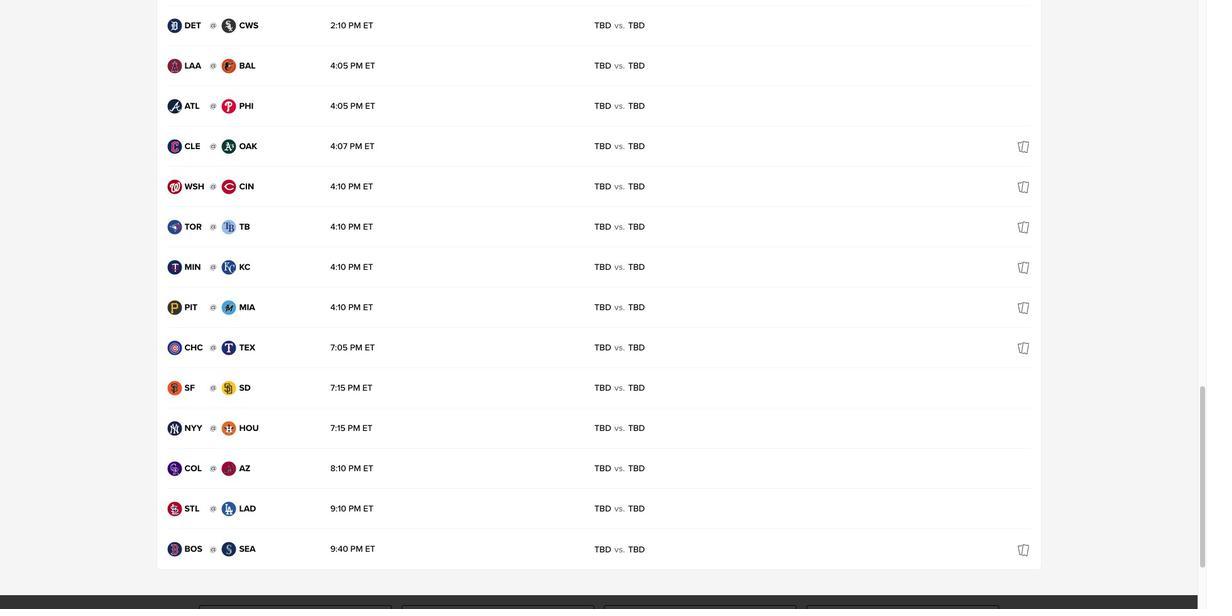 Task type: locate. For each thing, give the bounding box(es) containing it.
1 vertical spatial 4:05 pm et
[[331, 100, 375, 111]]

12 vs from the top
[[615, 463, 623, 474]]

12 @ from the top
[[210, 463, 217, 474]]

nyy image
[[167, 421, 182, 436]]

4 tbd vs . tbd from the top
[[595, 141, 646, 152]]

et for oak
[[365, 141, 375, 151]]

@ for sf
[[210, 383, 217, 393]]

9 tbd vs . tbd from the top
[[595, 342, 646, 353]]

@ for col
[[210, 463, 217, 474]]

7:05
[[331, 342, 348, 353]]

3 tbd vs . tbd from the top
[[595, 101, 646, 111]]

6 @ from the top
[[210, 221, 217, 232]]

1 vertical spatial 7:15 pm et
[[331, 422, 373, 433]]

2 vs from the top
[[615, 60, 623, 71]]

vs for tex
[[615, 342, 623, 353]]

tbd
[[595, 20, 612, 31], [629, 20, 646, 31], [595, 60, 612, 71], [629, 60, 646, 71], [595, 101, 612, 111], [629, 101, 646, 111], [595, 141, 612, 152], [629, 141, 646, 152], [595, 181, 612, 192], [629, 181, 646, 192], [595, 221, 612, 232], [629, 221, 646, 232], [595, 262, 612, 272], [629, 262, 646, 272], [595, 302, 612, 313], [629, 302, 646, 313], [595, 342, 612, 353], [629, 342, 646, 353], [595, 383, 612, 393], [629, 383, 646, 393], [595, 423, 612, 433], [629, 423, 646, 433], [595, 463, 612, 474], [629, 463, 646, 474], [595, 503, 612, 514], [629, 503, 646, 514], [595, 544, 612, 555], [629, 544, 646, 555]]

2 @ from the top
[[210, 60, 217, 71]]

14 vs from the top
[[615, 544, 623, 555]]

@ left phi image
[[210, 101, 217, 111]]

11 . from the top
[[623, 423, 625, 433]]

tb
[[239, 221, 250, 232]]

7:15 pm et for hou
[[331, 422, 373, 433]]

@ left tex image at the bottom left
[[210, 342, 217, 353]]

az image
[[222, 461, 237, 476]]

7:15 pm et
[[331, 382, 373, 393], [331, 422, 373, 433]]

kc
[[239, 261, 251, 272]]

3 @ from the top
[[210, 101, 217, 111]]

0 vertical spatial 7:15 pm et link
[[331, 382, 456, 393]]

@ left the bal icon
[[210, 60, 217, 71]]

@ for atl
[[210, 101, 217, 111]]

7:15 up 8:10
[[331, 422, 346, 433]]

@
[[210, 20, 217, 31], [210, 60, 217, 71], [210, 101, 217, 111], [210, 141, 217, 152], [210, 181, 217, 192], [210, 221, 217, 232], [210, 262, 217, 272], [210, 302, 217, 313], [210, 342, 217, 353], [210, 383, 217, 393], [210, 423, 217, 433], [210, 463, 217, 474], [210, 503, 217, 514], [210, 544, 217, 555]]

7 @ from the top
[[210, 262, 217, 272]]

bal image
[[222, 58, 237, 73]]

et for tex
[[365, 342, 375, 353]]

lad
[[239, 503, 256, 514]]

2:10 pm et
[[331, 20, 374, 31]]

3 . from the top
[[623, 101, 625, 111]]

et
[[364, 20, 374, 31], [365, 60, 375, 71], [365, 100, 375, 111], [365, 141, 375, 151], [363, 181, 373, 192], [363, 221, 373, 232], [363, 261, 373, 272], [363, 302, 373, 312], [365, 342, 375, 353], [363, 382, 373, 393], [363, 422, 373, 433], [363, 463, 374, 473], [364, 503, 374, 514], [365, 544, 376, 554]]

7 . from the top
[[623, 262, 625, 272]]

col link
[[167, 461, 207, 476]]

4:05 pm et link down "2:10 pm et" link in the top of the page
[[331, 60, 456, 71]]

1 4:10 pm et from the top
[[331, 181, 373, 192]]

et for cin
[[363, 181, 373, 192]]

det
[[185, 20, 201, 31]]

cle image
[[167, 139, 182, 154]]

phi
[[239, 100, 254, 111]]

@ for bos
[[210, 544, 217, 555]]

stl link
[[167, 501, 207, 516]]

@ left hou icon
[[210, 423, 217, 433]]

1 4:05 from the top
[[331, 60, 348, 71]]

1 4:10 pm et link from the top
[[331, 181, 456, 192]]

pm
[[349, 20, 361, 31], [351, 60, 363, 71], [351, 100, 363, 111], [350, 141, 363, 151], [349, 181, 361, 192], [349, 221, 361, 232], [349, 261, 361, 272], [349, 302, 361, 312], [350, 342, 363, 353], [348, 382, 360, 393], [348, 422, 360, 433], [349, 463, 361, 473], [349, 503, 361, 514], [351, 544, 363, 554]]

6 . from the top
[[623, 221, 625, 232]]

vs for tb
[[615, 221, 623, 232]]

2 7:15 pm et from the top
[[331, 422, 373, 433]]

.
[[623, 20, 625, 31], [623, 60, 625, 71], [623, 101, 625, 111], [623, 141, 625, 152], [623, 181, 625, 192], [623, 221, 625, 232], [623, 262, 625, 272], [623, 302, 625, 313], [623, 342, 625, 353], [623, 383, 625, 393], [623, 423, 625, 433], [623, 463, 625, 474], [623, 503, 625, 514], [623, 544, 625, 555]]

7:15 down 7:05
[[331, 382, 346, 393]]

sf link
[[167, 380, 207, 395]]

8:10 pm et
[[331, 463, 374, 473]]

9 vs from the top
[[615, 342, 623, 353]]

1 4:10 from the top
[[331, 181, 346, 192]]

wsh link
[[167, 179, 207, 194]]

7 tbd vs . tbd from the top
[[595, 262, 646, 272]]

tb image
[[222, 219, 237, 234]]

wsh
[[185, 181, 204, 192]]

7:15 pm et link
[[331, 382, 456, 393], [331, 422, 456, 433]]

et for bal
[[365, 60, 375, 71]]

7:15 for sd
[[331, 382, 346, 393]]

10 vs from the top
[[615, 383, 623, 393]]

4:07 pm et
[[331, 141, 375, 151]]

@ left the sea image
[[210, 544, 217, 555]]

9:10
[[331, 503, 347, 514]]

nyy link
[[167, 421, 207, 436]]

12 tbd vs . tbd from the top
[[595, 463, 646, 474]]

bos
[[185, 544, 203, 554]]

1 vertical spatial 4:05
[[331, 100, 348, 111]]

4:05 pm et link for bal
[[331, 60, 456, 71]]

4 4:10 pm et link from the top
[[331, 302, 456, 312]]

cws image
[[222, 18, 237, 33]]

10 tbd vs . tbd from the top
[[595, 383, 646, 393]]

kc link
[[222, 260, 262, 275]]

tbd vs . tbd for kc
[[595, 262, 646, 272]]

. for lad
[[623, 503, 625, 514]]

. for hou
[[623, 423, 625, 433]]

8 @ from the top
[[210, 302, 217, 313]]

phi link
[[222, 98, 262, 114]]

5 . from the top
[[623, 181, 625, 192]]

7 vs from the top
[[615, 262, 623, 272]]

7:15 pm et link down 7:05 pm et link
[[331, 382, 456, 393]]

wsh image
[[167, 179, 182, 194]]

1 vs from the top
[[615, 20, 623, 31]]

7:15 pm et up 8:10 pm et
[[331, 422, 373, 433]]

2 4:05 from the top
[[331, 100, 348, 111]]

14 tbd vs . tbd from the top
[[595, 544, 646, 555]]

2 4:05 pm et link from the top
[[331, 100, 456, 111]]

2 tbd vs . tbd from the top
[[595, 60, 646, 71]]

7:15 pm et for sd
[[331, 382, 373, 393]]

et for mia
[[363, 302, 373, 312]]

cin image
[[222, 179, 237, 194]]

kc image
[[222, 260, 237, 275]]

pm for cws
[[349, 20, 361, 31]]

4 4:10 pm et from the top
[[331, 302, 373, 312]]

4 4:10 from the top
[[331, 302, 346, 312]]

2 4:05 pm et from the top
[[331, 100, 375, 111]]

4:05
[[331, 60, 348, 71], [331, 100, 348, 111]]

4:05 down 2:10
[[331, 60, 348, 71]]

9:40 pm et
[[331, 544, 376, 554]]

2 . from the top
[[623, 60, 625, 71]]

8 tbd vs . tbd from the top
[[595, 302, 646, 313]]

@ left cws image
[[210, 20, 217, 31]]

7:15 pm et down 7:05 pm et
[[331, 382, 373, 393]]

et for sea
[[365, 544, 376, 554]]

@ left az image
[[210, 463, 217, 474]]

5 @ from the top
[[210, 181, 217, 192]]

1 vertical spatial 7:15
[[331, 422, 346, 433]]

@ left oak "image" at top left
[[210, 141, 217, 152]]

1 7:15 pm et link from the top
[[331, 382, 456, 393]]

3 vs from the top
[[615, 101, 623, 111]]

@ left 'sd' icon
[[210, 383, 217, 393]]

11 vs from the top
[[615, 423, 623, 433]]

1 4:05 pm et from the top
[[331, 60, 375, 71]]

4:10 pm et
[[331, 181, 373, 192], [331, 221, 373, 232], [331, 261, 373, 272], [331, 302, 373, 312]]

4:10 pm et for tb
[[331, 221, 373, 232]]

1 vertical spatial 4:05 pm et link
[[331, 100, 456, 111]]

3 4:10 from the top
[[331, 261, 346, 272]]

tbd vs . tbd for az
[[595, 463, 646, 474]]

cin link
[[222, 179, 262, 194]]

4:05 pm et link up 4:07 pm et link on the left top of the page
[[331, 100, 456, 111]]

7:15 pm et link for sd
[[331, 382, 456, 393]]

1 @ from the top
[[210, 20, 217, 31]]

0 vertical spatial 7:15
[[331, 382, 346, 393]]

@ left tb image
[[210, 221, 217, 232]]

atl
[[185, 100, 200, 111]]

4:10 pm et for cin
[[331, 181, 373, 192]]

0 vertical spatial 7:15 pm et
[[331, 382, 373, 393]]

2 4:10 pm et from the top
[[331, 221, 373, 232]]

@ left the lad icon
[[210, 503, 217, 514]]

4:05 pm et up 4:07 pm et
[[331, 100, 375, 111]]

4:10 for cin
[[331, 181, 346, 192]]

7:05 pm et
[[331, 342, 375, 353]]

chc link
[[167, 340, 207, 355]]

4:10 pm et link
[[331, 181, 456, 192], [331, 221, 456, 232], [331, 261, 456, 272], [331, 302, 456, 312]]

7:05 pm et link
[[331, 342, 456, 353]]

vs
[[615, 20, 623, 31], [615, 60, 623, 71], [615, 101, 623, 111], [615, 141, 623, 152], [615, 181, 623, 192], [615, 221, 623, 232], [615, 262, 623, 272], [615, 302, 623, 313], [615, 342, 623, 353], [615, 383, 623, 393], [615, 423, 623, 433], [615, 463, 623, 474], [615, 503, 623, 514], [615, 544, 623, 555]]

@ left kc image at the left top of page
[[210, 262, 217, 272]]

0 vertical spatial 4:05 pm et
[[331, 60, 375, 71]]

4:07
[[331, 141, 348, 151]]

1 7:15 from the top
[[331, 382, 346, 393]]

11 @ from the top
[[210, 423, 217, 433]]

4 vs from the top
[[615, 141, 623, 152]]

8 vs from the top
[[615, 302, 623, 313]]

@ left mia icon
[[210, 302, 217, 313]]

1 7:15 pm et from the top
[[331, 382, 373, 393]]

4 . from the top
[[623, 141, 625, 152]]

1 tbd vs . tbd from the top
[[595, 20, 646, 31]]

@ left cin icon
[[210, 181, 217, 192]]

phi image
[[222, 98, 237, 114]]

vs for phi
[[615, 101, 623, 111]]

tbd vs . tbd for oak
[[595, 141, 646, 152]]

hou link
[[222, 421, 262, 436]]

mia image
[[222, 300, 237, 315]]

pm for sea
[[351, 544, 363, 554]]

tbd vs . tbd for tex
[[595, 342, 646, 353]]

10 . from the top
[[623, 383, 625, 393]]

. for phi
[[623, 101, 625, 111]]

13 vs from the top
[[615, 503, 623, 514]]

cws
[[239, 20, 259, 31]]

@ for tor
[[210, 221, 217, 232]]

5 vs from the top
[[615, 181, 623, 192]]

13 @ from the top
[[210, 503, 217, 514]]

4:10 for kc
[[331, 261, 346, 272]]

tex
[[239, 342, 256, 353]]

pit
[[185, 302, 198, 312]]

cin
[[239, 181, 254, 192]]

4:05 pm et down the 2:10 pm et
[[331, 60, 375, 71]]

9 . from the top
[[623, 342, 625, 353]]

7:15 pm et link up '8:10 pm et' link
[[331, 422, 456, 433]]

0 vertical spatial 4:05
[[331, 60, 348, 71]]

tor image
[[167, 219, 182, 234]]

13 tbd vs . tbd from the top
[[595, 503, 646, 514]]

4 @ from the top
[[210, 141, 217, 152]]

1 4:05 pm et link from the top
[[331, 60, 456, 71]]

tex link
[[222, 340, 262, 355]]

10 @ from the top
[[210, 383, 217, 393]]

4:05 pm et link
[[331, 60, 456, 71], [331, 100, 456, 111]]

13 . from the top
[[623, 503, 625, 514]]

pm for phi
[[351, 100, 363, 111]]

bal
[[239, 60, 256, 71]]

lad link
[[222, 501, 262, 516]]

0 vertical spatial 4:05 pm et link
[[331, 60, 456, 71]]

1 vertical spatial 7:15 pm et link
[[331, 422, 456, 433]]

tbd vs . tbd for sea
[[595, 544, 646, 555]]

4:10
[[331, 181, 346, 192], [331, 221, 346, 232], [331, 261, 346, 272], [331, 302, 346, 312]]

3 4:10 pm et from the top
[[331, 261, 373, 272]]

4:05 pm et
[[331, 60, 375, 71], [331, 100, 375, 111]]

5 tbd vs . tbd from the top
[[595, 181, 646, 192]]

8 . from the top
[[623, 302, 625, 313]]

chc
[[185, 342, 203, 353]]

az
[[239, 463, 251, 473]]

sd
[[239, 382, 251, 393]]

4:05 up 4:07
[[331, 100, 348, 111]]

14 @ from the top
[[210, 544, 217, 555]]

7:15
[[331, 382, 346, 393], [331, 422, 346, 433]]

laa image
[[167, 58, 182, 73]]

sd link
[[222, 380, 262, 395]]

14 . from the top
[[623, 544, 625, 555]]

2:10
[[331, 20, 346, 31]]

vs for az
[[615, 463, 623, 474]]

12 . from the top
[[623, 463, 625, 474]]

2 7:15 from the top
[[331, 422, 346, 433]]

stl
[[185, 503, 200, 514]]

tbd vs . tbd
[[595, 20, 646, 31], [595, 60, 646, 71], [595, 101, 646, 111], [595, 141, 646, 152], [595, 181, 646, 192], [595, 221, 646, 232], [595, 262, 646, 272], [595, 302, 646, 313], [595, 342, 646, 353], [595, 383, 646, 393], [595, 423, 646, 433], [595, 463, 646, 474], [595, 503, 646, 514], [595, 544, 646, 555]]

vs for bal
[[615, 60, 623, 71]]

sea link
[[222, 542, 262, 557]]

2 4:10 pm et link from the top
[[331, 221, 456, 232]]

2 4:10 from the top
[[331, 221, 346, 232]]

9 @ from the top
[[210, 342, 217, 353]]

6 tbd vs . tbd from the top
[[595, 221, 646, 232]]

6 vs from the top
[[615, 221, 623, 232]]

1 . from the top
[[623, 20, 625, 31]]

2 7:15 pm et link from the top
[[331, 422, 456, 433]]

pm for tb
[[349, 221, 361, 232]]

oak image
[[222, 139, 237, 154]]

chc image
[[167, 340, 182, 355]]

nyy
[[185, 422, 202, 433]]

11 tbd vs . tbd from the top
[[595, 423, 646, 433]]

3 4:10 pm et link from the top
[[331, 261, 456, 272]]



Task type: vqa. For each thing, say whether or not it's contained in the screenshot.


Task type: describe. For each thing, give the bounding box(es) containing it.
@ for pit
[[210, 302, 217, 313]]

sd image
[[222, 380, 237, 395]]

4:10 pm et for mia
[[331, 302, 373, 312]]

sf
[[185, 382, 195, 393]]

lad image
[[222, 501, 237, 516]]

tbd vs . tbd for phi
[[595, 101, 646, 111]]

mia link
[[222, 300, 262, 315]]

tbd vs . tbd for mia
[[595, 302, 646, 313]]

4:10 pm et link for cin
[[331, 181, 456, 192]]

et for az
[[363, 463, 374, 473]]

vs for oak
[[615, 141, 623, 152]]

vs for kc
[[615, 262, 623, 272]]

det image
[[167, 18, 182, 33]]

tbd vs . tbd for tb
[[595, 221, 646, 232]]

pm for mia
[[349, 302, 361, 312]]

vs for cin
[[615, 181, 623, 192]]

sf image
[[167, 380, 182, 395]]

et for cws
[[364, 20, 374, 31]]

@ for wsh
[[210, 181, 217, 192]]

pm for oak
[[350, 141, 363, 151]]

atl image
[[167, 98, 182, 114]]

. for mia
[[623, 302, 625, 313]]

pm for sd
[[348, 382, 360, 393]]

sea
[[239, 544, 256, 554]]

hou
[[239, 422, 259, 433]]

@ for chc
[[210, 342, 217, 353]]

et for tb
[[363, 221, 373, 232]]

min
[[185, 261, 201, 272]]

et for hou
[[363, 422, 373, 433]]

et for lad
[[364, 503, 374, 514]]

oak link
[[222, 139, 262, 154]]

tb link
[[222, 219, 262, 234]]

. for tex
[[623, 342, 625, 353]]

pm for lad
[[349, 503, 361, 514]]

tbd vs . tbd for cws
[[595, 20, 646, 31]]

tbd vs . tbd for bal
[[595, 60, 646, 71]]

4:05 pm et link for phi
[[331, 100, 456, 111]]

. for sea
[[623, 544, 625, 555]]

tbd vs . tbd for lad
[[595, 503, 646, 514]]

vs for cws
[[615, 20, 623, 31]]

tor
[[185, 221, 202, 232]]

@ for det
[[210, 20, 217, 31]]

tor link
[[167, 219, 207, 234]]

det link
[[167, 18, 207, 33]]

tex image
[[222, 340, 237, 355]]

stl image
[[167, 501, 182, 516]]

bos link
[[167, 542, 207, 557]]

@ for min
[[210, 262, 217, 272]]

mia
[[239, 302, 255, 312]]

4:05 for phi
[[331, 100, 348, 111]]

2:10 pm et link
[[331, 20, 456, 31]]

vs for lad
[[615, 503, 623, 514]]

bos image
[[167, 542, 182, 557]]

hou image
[[222, 421, 237, 436]]

7:15 for hou
[[331, 422, 346, 433]]

cle
[[185, 141, 200, 151]]

min link
[[167, 260, 207, 275]]

. for cws
[[623, 20, 625, 31]]

cws link
[[222, 18, 262, 33]]

@ for laa
[[210, 60, 217, 71]]

. for bal
[[623, 60, 625, 71]]

4:10 for tb
[[331, 221, 346, 232]]

pm for tex
[[350, 342, 363, 353]]

atl link
[[167, 98, 207, 114]]

pit image
[[167, 300, 182, 315]]

9:10 pm et
[[331, 503, 374, 514]]

et for phi
[[365, 100, 375, 111]]

pm for cin
[[349, 181, 361, 192]]

pit link
[[167, 300, 207, 315]]

4:10 pm et link for kc
[[331, 261, 456, 272]]

vs for hou
[[615, 423, 623, 433]]

vs for sd
[[615, 383, 623, 393]]

4:10 for mia
[[331, 302, 346, 312]]

. for az
[[623, 463, 625, 474]]

col image
[[167, 461, 182, 476]]

4:10 pm et link for tb
[[331, 221, 456, 232]]

. for sd
[[623, 383, 625, 393]]

. for oak
[[623, 141, 625, 152]]

4:10 pm et for kc
[[331, 261, 373, 272]]

tbd vs . tbd for sd
[[595, 383, 646, 393]]

4:07 pm et link
[[331, 141, 456, 151]]

az link
[[222, 461, 262, 476]]

pm for az
[[349, 463, 361, 473]]

pm for hou
[[348, 422, 360, 433]]

4:10 pm et link for mia
[[331, 302, 456, 312]]

et for kc
[[363, 261, 373, 272]]

. for cin
[[623, 181, 625, 192]]

col
[[185, 463, 202, 473]]

8:10 pm et link
[[331, 463, 456, 473]]

4:05 pm et for bal
[[331, 60, 375, 71]]

@ for stl
[[210, 503, 217, 514]]

8:10
[[331, 463, 346, 473]]

. for kc
[[623, 262, 625, 272]]

tbd vs . tbd for hou
[[595, 423, 646, 433]]

laa
[[185, 60, 201, 71]]

et for sd
[[363, 382, 373, 393]]

vs for sea
[[615, 544, 623, 555]]

@ for cle
[[210, 141, 217, 152]]

4:05 pm et for phi
[[331, 100, 375, 111]]

laa link
[[167, 58, 207, 73]]

sea image
[[222, 542, 237, 557]]

bal link
[[222, 58, 262, 73]]

cle link
[[167, 139, 207, 154]]

@ for nyy
[[210, 423, 217, 433]]

min image
[[167, 260, 182, 275]]

9:40 pm et link
[[331, 544, 456, 554]]

9:10 pm et link
[[331, 503, 456, 514]]

4:05 for bal
[[331, 60, 348, 71]]

oak
[[239, 141, 257, 151]]

9:40
[[331, 544, 348, 554]]

pm for bal
[[351, 60, 363, 71]]

7:15 pm et link for hou
[[331, 422, 456, 433]]

pm for kc
[[349, 261, 361, 272]]

. for tb
[[623, 221, 625, 232]]



